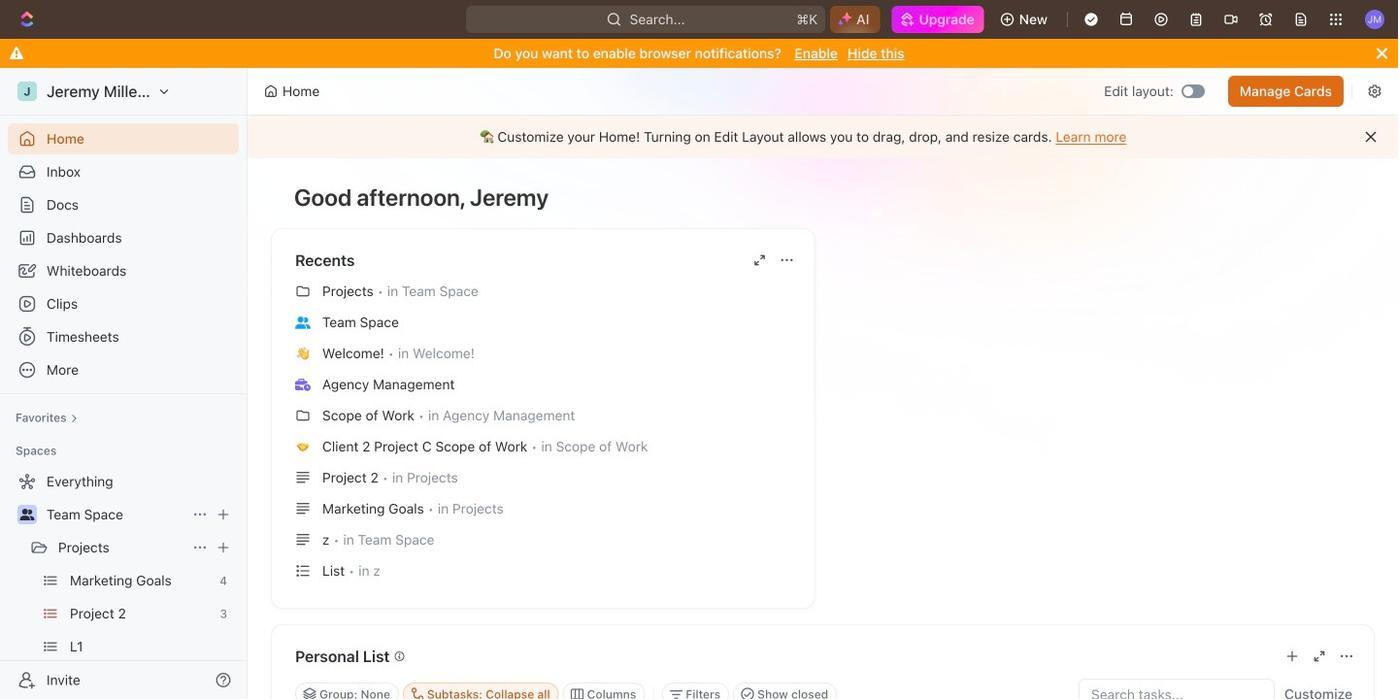 Task type: describe. For each thing, give the bounding box(es) containing it.
sidebar navigation
[[0, 68, 252, 699]]

1 horizontal spatial user group image
[[295, 316, 311, 329]]

user group image inside sidebar navigation
[[20, 509, 34, 521]]



Task type: locate. For each thing, give the bounding box(es) containing it.
1 vertical spatial user group image
[[20, 509, 34, 521]]

alert
[[248, 116, 1399, 158]]

user group image
[[295, 316, 311, 329], [20, 509, 34, 521]]

business time image
[[295, 379, 311, 391]]

Search tasks... text field
[[1080, 680, 1274, 699]]

0 vertical spatial user group image
[[295, 316, 311, 329]]

0 horizontal spatial user group image
[[20, 509, 34, 521]]

jeremy miller's workspace, , element
[[17, 82, 37, 101]]

tree inside sidebar navigation
[[8, 466, 239, 699]]

tree
[[8, 466, 239, 699]]



Task type: vqa. For each thing, say whether or not it's contained in the screenshot.
status
no



